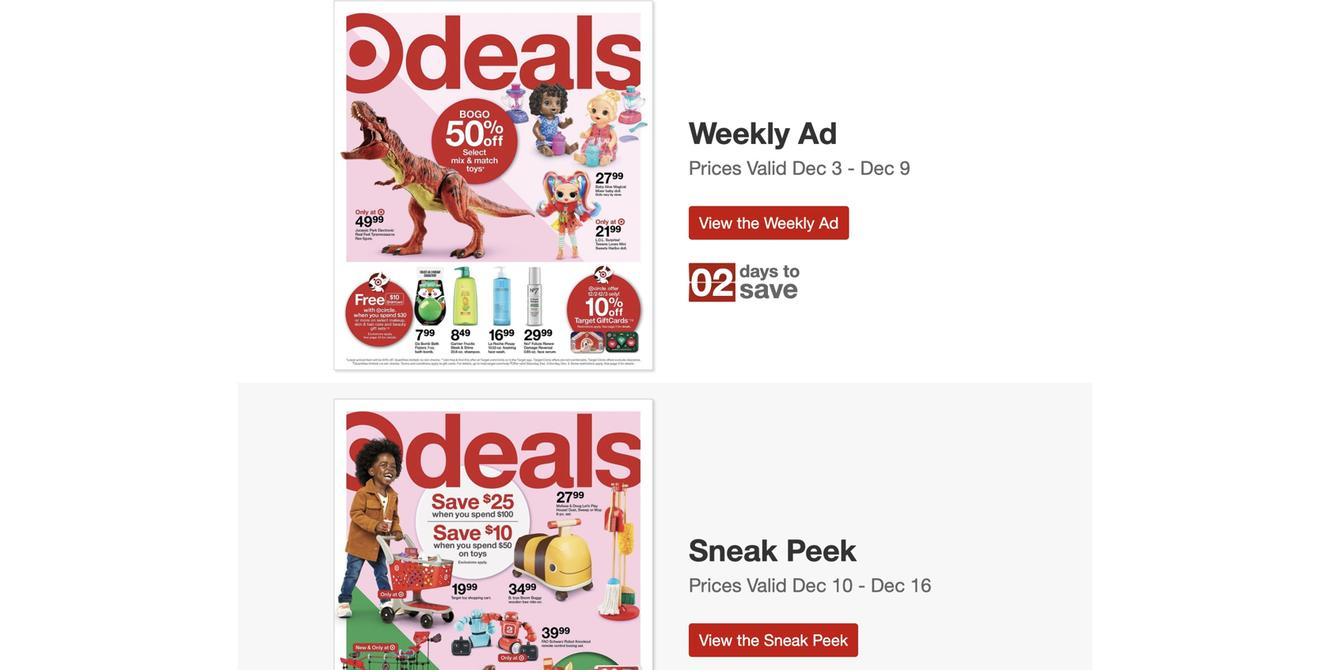 Task type: describe. For each thing, give the bounding box(es) containing it.
days
[[740, 260, 779, 281]]

sneak inside button
[[764, 631, 809, 650]]

view the sneak peek image
[[334, 399, 654, 671]]

view the weekly ad
[[699, 213, 839, 232]]

dec left 9
[[861, 156, 895, 179]]

view the sneak peek button
[[689, 624, 859, 658]]

the for sneak
[[737, 631, 760, 650]]

dec left 16
[[871, 574, 905, 597]]

9
[[900, 156, 911, 179]]

view for view the weekly ad
[[699, 213, 733, 232]]

valid for sneak
[[747, 574, 787, 597]]

- for peek
[[859, 574, 866, 597]]

view for view the sneak peek
[[699, 631, 733, 650]]

3
[[832, 156, 843, 179]]

save
[[740, 272, 799, 305]]

- for ad
[[848, 156, 855, 179]]

to
[[784, 260, 800, 281]]

10
[[832, 574, 853, 597]]

ad inside button
[[819, 213, 839, 232]]



Task type: locate. For each thing, give the bounding box(es) containing it.
valid for weekly
[[747, 156, 787, 179]]

1 horizontal spatial -
[[859, 574, 866, 597]]

view the weekly ad image
[[334, 0, 654, 371]]

weekly ad prices valid dec 3 - dec 9
[[689, 115, 911, 179]]

0 vertical spatial prices
[[689, 156, 742, 179]]

-
[[848, 156, 855, 179], [859, 574, 866, 597]]

view the sneak peek
[[699, 631, 849, 650]]

1 prices from the top
[[689, 156, 742, 179]]

prices inside weekly ad prices valid dec 3 - dec 9
[[689, 156, 742, 179]]

02
[[691, 259, 734, 305]]

2 the from the top
[[737, 631, 760, 650]]

1 vertical spatial ad
[[819, 213, 839, 232]]

0 vertical spatial ad
[[799, 115, 838, 151]]

0 vertical spatial -
[[848, 156, 855, 179]]

valid up view the weekly ad
[[747, 156, 787, 179]]

peek
[[786, 532, 857, 569], [813, 631, 849, 650]]

16
[[911, 574, 932, 597]]

02 days to
[[691, 259, 800, 305]]

1 the from the top
[[737, 213, 760, 232]]

view the weekly ad button
[[689, 206, 849, 240]]

valid inside weekly ad prices valid dec 3 - dec 9
[[747, 156, 787, 179]]

peek up "10"
[[786, 532, 857, 569]]

view
[[699, 213, 733, 232], [699, 631, 733, 650]]

1 vertical spatial sneak
[[764, 631, 809, 650]]

sneak
[[689, 532, 778, 569], [764, 631, 809, 650]]

2 valid from the top
[[747, 574, 787, 597]]

- right "10"
[[859, 574, 866, 597]]

- right 3
[[848, 156, 855, 179]]

- inside weekly ad prices valid dec 3 - dec 9
[[848, 156, 855, 179]]

1 valid from the top
[[747, 156, 787, 179]]

1 vertical spatial valid
[[747, 574, 787, 597]]

ad down 3
[[819, 213, 839, 232]]

valid up "view the sneak peek"
[[747, 574, 787, 597]]

valid
[[747, 156, 787, 179], [747, 574, 787, 597]]

1 vertical spatial view
[[699, 631, 733, 650]]

the for weekly
[[737, 213, 760, 232]]

peek down "10"
[[813, 631, 849, 650]]

ad inside weekly ad prices valid dec 3 - dec 9
[[799, 115, 838, 151]]

dec left 3
[[793, 156, 827, 179]]

1 vertical spatial the
[[737, 631, 760, 650]]

ad up 3
[[799, 115, 838, 151]]

weekly inside weekly ad prices valid dec 3 - dec 9
[[689, 115, 790, 151]]

prices for weekly ad
[[689, 156, 742, 179]]

0 horizontal spatial -
[[848, 156, 855, 179]]

1 view from the top
[[699, 213, 733, 232]]

prices
[[689, 156, 742, 179], [689, 574, 742, 597]]

dec
[[793, 156, 827, 179], [861, 156, 895, 179], [793, 574, 827, 597], [871, 574, 905, 597]]

peek inside button
[[813, 631, 849, 650]]

dec left "10"
[[793, 574, 827, 597]]

sneak peek prices valid dec 10 - dec 16
[[689, 532, 932, 597]]

- inside sneak peek prices valid dec 10 - dec 16
[[859, 574, 866, 597]]

0 vertical spatial sneak
[[689, 532, 778, 569]]

the
[[737, 213, 760, 232], [737, 631, 760, 650]]

1 vertical spatial -
[[859, 574, 866, 597]]

ad
[[799, 115, 838, 151], [819, 213, 839, 232]]

0 vertical spatial view
[[699, 213, 733, 232]]

0 vertical spatial valid
[[747, 156, 787, 179]]

1 vertical spatial peek
[[813, 631, 849, 650]]

valid inside sneak peek prices valid dec 10 - dec 16
[[747, 574, 787, 597]]

peek inside sneak peek prices valid dec 10 - dec 16
[[786, 532, 857, 569]]

0 vertical spatial peek
[[786, 532, 857, 569]]

weekly
[[689, 115, 790, 151], [764, 213, 815, 232]]

2 prices from the top
[[689, 574, 742, 597]]

weekly inside button
[[764, 213, 815, 232]]

2 view from the top
[[699, 631, 733, 650]]

1 vertical spatial prices
[[689, 574, 742, 597]]

0 vertical spatial the
[[737, 213, 760, 232]]

prices for sneak peek
[[689, 574, 742, 597]]

0 vertical spatial weekly
[[689, 115, 790, 151]]

prices inside sneak peek prices valid dec 10 - dec 16
[[689, 574, 742, 597]]

1 vertical spatial weekly
[[764, 213, 815, 232]]

sneak inside sneak peek prices valid dec 10 - dec 16
[[689, 532, 778, 569]]



Task type: vqa. For each thing, say whether or not it's contained in the screenshot.
bottommost Sneak
yes



